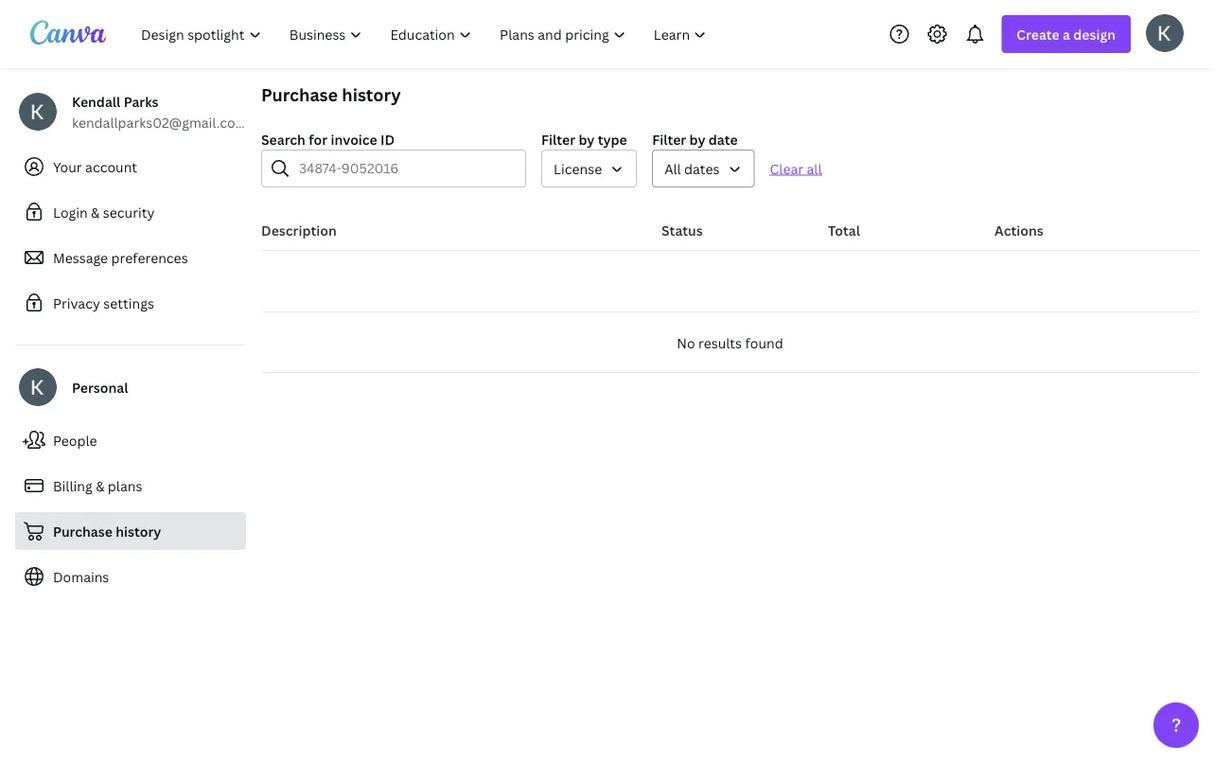 Task type: describe. For each thing, give the bounding box(es) containing it.
for
[[309, 130, 328, 148]]

results
[[699, 334, 742, 352]]

by for type
[[579, 130, 595, 148]]

account
[[85, 158, 137, 176]]

create a design
[[1017, 25, 1116, 43]]

parks
[[124, 92, 159, 110]]

security
[[103, 203, 155, 221]]

id
[[381, 130, 395, 148]]

1 horizontal spatial purchase
[[261, 83, 338, 106]]

design
[[1074, 25, 1116, 43]]

License button
[[542, 150, 637, 187]]

people link
[[15, 421, 246, 459]]

kendall
[[72, 92, 121, 110]]

actions
[[995, 221, 1044, 239]]

create
[[1017, 25, 1060, 43]]

people
[[53, 431, 97, 449]]

login & security link
[[15, 193, 246, 231]]

All dates button
[[652, 150, 755, 187]]

filter by type
[[542, 130, 627, 148]]

filter by date
[[652, 130, 738, 148]]

found
[[746, 334, 784, 352]]

billing
[[53, 477, 93, 495]]

plans
[[108, 477, 142, 495]]

description
[[261, 221, 337, 239]]

kendall parks kendallparks02@gmail.com
[[72, 92, 248, 131]]

settings
[[103, 294, 154, 312]]

type
[[598, 130, 627, 148]]

top level navigation element
[[129, 15, 723, 53]]

purchase inside purchase history link
[[53, 522, 113, 540]]

& for login
[[91, 203, 100, 221]]

no
[[677, 334, 695, 352]]

clear all button
[[770, 160, 822, 178]]

your
[[53, 158, 82, 176]]

kendall parks image
[[1146, 14, 1184, 52]]

privacy
[[53, 294, 100, 312]]

status
[[662, 221, 703, 239]]

0 horizontal spatial purchase history
[[53, 522, 161, 540]]

filter for filter by type
[[542, 130, 576, 148]]

your account link
[[15, 148, 246, 186]]

search
[[261, 130, 306, 148]]

a
[[1063, 25, 1071, 43]]

preferences
[[111, 249, 188, 266]]

all
[[807, 160, 822, 178]]

search for invoice id
[[261, 130, 395, 148]]

personal
[[72, 378, 128, 396]]

domains link
[[15, 558, 246, 595]]



Task type: locate. For each thing, give the bounding box(es) containing it.
total
[[828, 221, 861, 239]]

by left type
[[579, 130, 595, 148]]

0 vertical spatial purchase
[[261, 83, 338, 106]]

filter
[[542, 130, 576, 148], [652, 130, 687, 148]]

your account
[[53, 158, 137, 176]]

& right 'login'
[[91, 203, 100, 221]]

1 vertical spatial purchase history
[[53, 522, 161, 540]]

kendallparks02@gmail.com
[[72, 113, 248, 131]]

purchase history link
[[15, 512, 246, 550]]

billing & plans link
[[15, 467, 246, 505]]

0 horizontal spatial purchase
[[53, 522, 113, 540]]

history up id
[[342, 83, 401, 106]]

purchase history
[[261, 83, 401, 106], [53, 522, 161, 540]]

1 horizontal spatial filter
[[652, 130, 687, 148]]

license
[[554, 160, 602, 178]]

domains
[[53, 568, 109, 586]]

filter up license
[[542, 130, 576, 148]]

by
[[579, 130, 595, 148], [690, 130, 706, 148]]

filter up all
[[652, 130, 687, 148]]

purchase up search
[[261, 83, 338, 106]]

date
[[709, 130, 738, 148]]

login
[[53, 203, 88, 221]]

clear
[[770, 160, 804, 178]]

history up domains link
[[116, 522, 161, 540]]

1 by from the left
[[579, 130, 595, 148]]

Search for invoice ID text field
[[299, 151, 514, 187]]

1 vertical spatial purchase
[[53, 522, 113, 540]]

purchase history down billing & plans
[[53, 522, 161, 540]]

& left 'plans'
[[96, 477, 105, 495]]

history
[[342, 83, 401, 106], [116, 522, 161, 540]]

1 vertical spatial history
[[116, 522, 161, 540]]

&
[[91, 203, 100, 221], [96, 477, 105, 495]]

0 horizontal spatial history
[[116, 522, 161, 540]]

create a design button
[[1002, 15, 1131, 53]]

2 filter from the left
[[652, 130, 687, 148]]

login & security
[[53, 203, 155, 221]]

message
[[53, 249, 108, 266]]

purchase up the "domains" at the bottom left of page
[[53, 522, 113, 540]]

no results found
[[677, 334, 784, 352]]

message preferences
[[53, 249, 188, 266]]

0 horizontal spatial filter
[[542, 130, 576, 148]]

1 vertical spatial &
[[96, 477, 105, 495]]

0 vertical spatial history
[[342, 83, 401, 106]]

1 filter from the left
[[542, 130, 576, 148]]

2 by from the left
[[690, 130, 706, 148]]

message preferences link
[[15, 239, 246, 276]]

& for billing
[[96, 477, 105, 495]]

all
[[665, 160, 681, 178]]

privacy settings
[[53, 294, 154, 312]]

all dates
[[665, 160, 720, 178]]

by for date
[[690, 130, 706, 148]]

dates
[[685, 160, 720, 178]]

filter for filter by date
[[652, 130, 687, 148]]

invoice
[[331, 130, 378, 148]]

1 horizontal spatial by
[[690, 130, 706, 148]]

purchase history up search for invoice id
[[261, 83, 401, 106]]

privacy settings link
[[15, 284, 246, 322]]

clear all
[[770, 160, 822, 178]]

0 vertical spatial &
[[91, 203, 100, 221]]

billing & plans
[[53, 477, 142, 495]]

1 horizontal spatial history
[[342, 83, 401, 106]]

purchase
[[261, 83, 338, 106], [53, 522, 113, 540]]

by left date
[[690, 130, 706, 148]]

0 horizontal spatial by
[[579, 130, 595, 148]]

0 vertical spatial purchase history
[[261, 83, 401, 106]]

1 horizontal spatial purchase history
[[261, 83, 401, 106]]



Task type: vqa. For each thing, say whether or not it's contained in the screenshot.
On inside the Set your own hours Forget about deadlines, quotas, timesheets, and invoicing. Join Canva Creators, and you can create what you want on your schedule — forget about the freelance admin.
no



